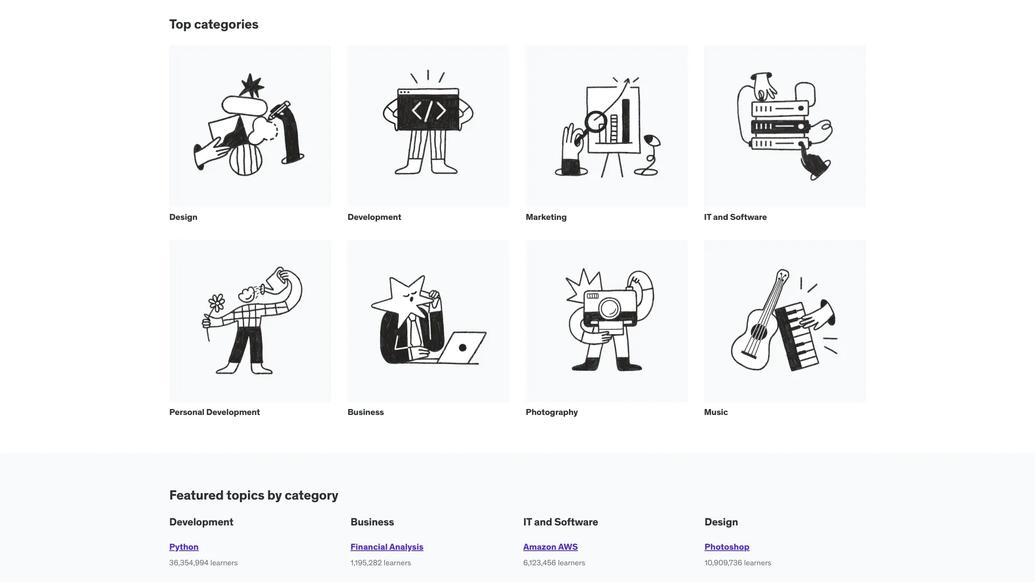 Task type: locate. For each thing, give the bounding box(es) containing it.
it and software
[[704, 211, 767, 222], [523, 515, 598, 528]]

marketing link
[[526, 45, 687, 232]]

featured
[[169, 487, 224, 503]]

1 horizontal spatial it
[[704, 211, 711, 222]]

development link
[[348, 45, 509, 232]]

categories
[[194, 16, 259, 32]]

1 vertical spatial business
[[351, 515, 394, 528]]

marketing
[[526, 211, 567, 222]]

learners
[[210, 558, 238, 567], [384, 558, 411, 567], [558, 558, 585, 567], [744, 558, 771, 567]]

0 horizontal spatial software
[[554, 515, 598, 528]]

learners right 10,909,736
[[744, 558, 771, 567]]

by
[[267, 487, 282, 503]]

learners right '36,354,994'
[[210, 558, 238, 567]]

personal development link
[[169, 240, 331, 427]]

design
[[169, 211, 197, 222], [705, 515, 738, 528]]

top categories
[[169, 16, 259, 32]]

learners down "aws"
[[558, 558, 585, 567]]

it and software inside 'link'
[[704, 211, 767, 222]]

0 vertical spatial development
[[348, 211, 401, 222]]

development
[[348, 211, 401, 222], [206, 407, 260, 418], [169, 515, 233, 528]]

3 learners from the left
[[558, 558, 585, 567]]

1 vertical spatial it
[[523, 515, 532, 528]]

2 vertical spatial development
[[169, 515, 233, 528]]

category
[[285, 487, 338, 503]]

0 vertical spatial it and software
[[704, 211, 767, 222]]

financial analysis 1,195,282 learners
[[351, 541, 423, 567]]

python link
[[169, 541, 199, 552]]

photography
[[526, 407, 578, 418]]

36,354,994
[[169, 558, 209, 567]]

top
[[169, 16, 191, 32]]

1 learners from the left
[[210, 558, 238, 567]]

personal
[[169, 407, 204, 418]]

1 horizontal spatial and
[[713, 211, 728, 222]]

2 learners from the left
[[384, 558, 411, 567]]

1 vertical spatial it and software
[[523, 515, 598, 528]]

software inside 'link'
[[730, 211, 767, 222]]

learners down the analysis
[[384, 558, 411, 567]]

1 vertical spatial and
[[534, 515, 552, 528]]

4 learners from the left
[[744, 558, 771, 567]]

aws
[[558, 541, 578, 552]]

0 vertical spatial and
[[713, 211, 728, 222]]

software
[[730, 211, 767, 222], [554, 515, 598, 528]]

it
[[704, 211, 711, 222], [523, 515, 532, 528]]

1 horizontal spatial software
[[730, 211, 767, 222]]

0 vertical spatial it
[[704, 211, 711, 222]]

0 vertical spatial design
[[169, 211, 197, 222]]

1 vertical spatial design
[[705, 515, 738, 528]]

amazon aws 6,123,456 learners
[[523, 541, 585, 567]]

and
[[713, 211, 728, 222], [534, 515, 552, 528]]

1 horizontal spatial design
[[705, 515, 738, 528]]

business
[[348, 407, 384, 418], [351, 515, 394, 528]]

1 horizontal spatial it and software
[[704, 211, 767, 222]]

music link
[[704, 240, 866, 427]]

business link
[[348, 240, 509, 427]]

0 vertical spatial software
[[730, 211, 767, 222]]



Task type: describe. For each thing, give the bounding box(es) containing it.
music
[[704, 407, 728, 418]]

financial analysis link
[[351, 541, 423, 552]]

1 vertical spatial development
[[206, 407, 260, 418]]

and inside 'it and software' 'link'
[[713, 211, 728, 222]]

analysis
[[389, 541, 423, 552]]

0 horizontal spatial and
[[534, 515, 552, 528]]

amazon
[[523, 541, 556, 552]]

learners inside amazon aws 6,123,456 learners
[[558, 558, 585, 567]]

photoshop
[[705, 541, 750, 552]]

0 horizontal spatial it and software
[[523, 515, 598, 528]]

10,909,736
[[705, 558, 742, 567]]

photography link
[[526, 240, 687, 427]]

photoshop 10,909,736 learners
[[705, 541, 771, 567]]

1,195,282
[[351, 558, 382, 567]]

learners inside financial analysis 1,195,282 learners
[[384, 558, 411, 567]]

6,123,456
[[523, 558, 556, 567]]

it inside 'it and software' 'link'
[[704, 211, 711, 222]]

learners inside python 36,354,994 learners
[[210, 558, 238, 567]]

python
[[169, 541, 199, 552]]

python 36,354,994 learners
[[169, 541, 238, 567]]

0 horizontal spatial it
[[523, 515, 532, 528]]

design link
[[169, 45, 331, 232]]

amazon aws link
[[523, 541, 578, 552]]

photoshop link
[[705, 541, 750, 552]]

topics
[[226, 487, 264, 503]]

featured topics by category
[[169, 487, 338, 503]]

personal development
[[169, 407, 260, 418]]

it and software link
[[704, 45, 866, 232]]

1 vertical spatial software
[[554, 515, 598, 528]]

0 vertical spatial business
[[348, 407, 384, 418]]

0 horizontal spatial design
[[169, 211, 197, 222]]

financial
[[351, 541, 388, 552]]

learners inside 'photoshop 10,909,736 learners'
[[744, 558, 771, 567]]



Task type: vqa. For each thing, say whether or not it's contained in the screenshot.
The to the left
no



